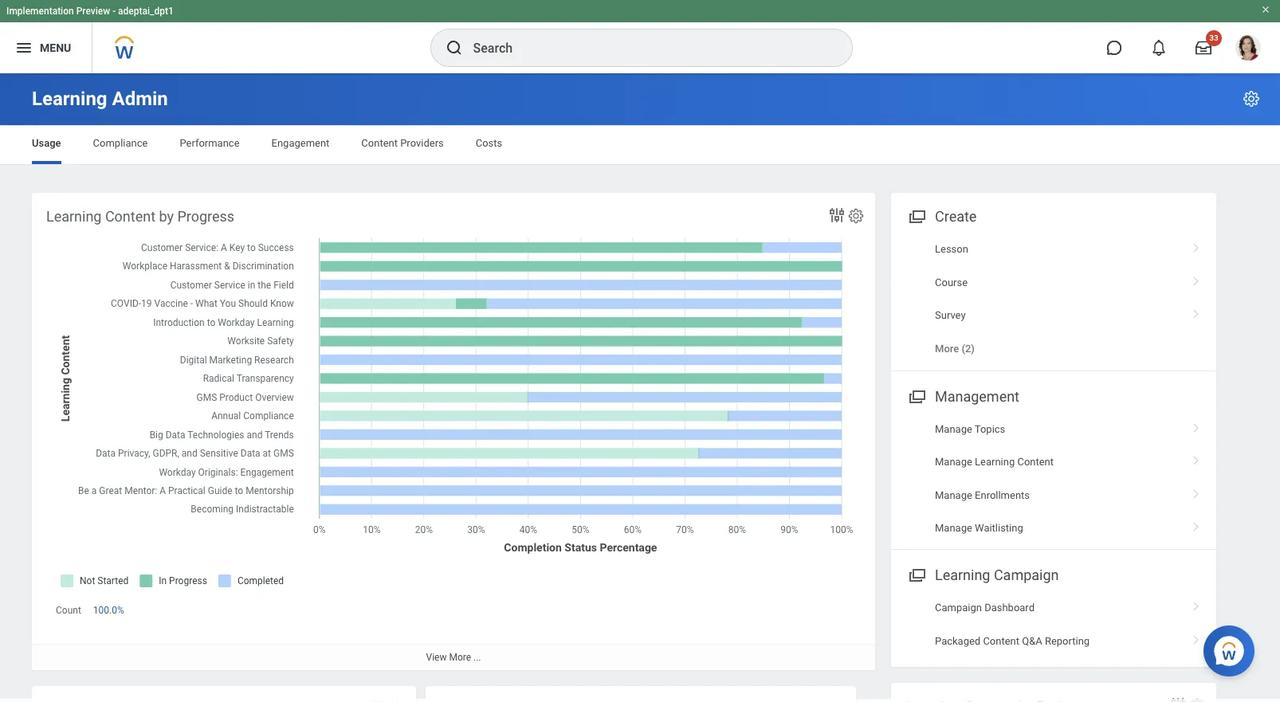 Task type: vqa. For each thing, say whether or not it's contained in the screenshot.
Packaged Content Q&A Reporting chevron right icon
yes



Task type: describe. For each thing, give the bounding box(es) containing it.
chevron right image inside survey link
[[1186, 304, 1207, 320]]

configure learning content by rating image
[[1189, 698, 1206, 702]]

providers
[[400, 137, 444, 149]]

campaign dashboard
[[935, 602, 1035, 614]]

learning campaign
[[935, 567, 1059, 584]]

packaged content q&a reporting
[[935, 635, 1090, 647]]

content down the manage topics link
[[1018, 456, 1054, 468]]

learning for content
[[46, 208, 102, 225]]

create
[[935, 208, 977, 225]]

configure learning content by progress image
[[848, 207, 865, 225]]

manage topics link
[[891, 413, 1217, 446]]

learning for campaign
[[935, 567, 991, 584]]

33
[[1210, 33, 1219, 42]]

1 horizontal spatial campaign
[[994, 567, 1059, 584]]

campaign dashboard link
[[891, 592, 1217, 625]]

manage for manage waitlisting
[[935, 522, 973, 534]]

learning admin main content
[[0, 73, 1280, 702]]

learning content by progress
[[46, 208, 234, 225]]

configure and view chart data image for configure course completion status icon
[[368, 699, 387, 702]]

learning admin
[[32, 88, 168, 110]]

reporting
[[1045, 635, 1090, 647]]

q&a
[[1022, 635, 1043, 647]]

manage enrollments
[[935, 489, 1030, 501]]

implementation
[[6, 6, 74, 17]]

-
[[113, 6, 116, 17]]

learning for admin
[[32, 88, 107, 110]]

more (2) button
[[935, 341, 975, 356]]

view more ...
[[426, 652, 481, 664]]

manage waitlisting
[[935, 522, 1024, 534]]

course link
[[891, 266, 1217, 299]]

campaign inside list
[[935, 602, 982, 614]]

count
[[56, 605, 81, 616]]

...
[[474, 652, 481, 664]]

chevron right image for packaged content q&a reporting
[[1186, 630, 1207, 646]]

manage enrollments link
[[891, 479, 1217, 512]]

learning content by progress element
[[32, 193, 875, 671]]

configure this page image
[[1242, 89, 1261, 108]]

notifications large image
[[1151, 40, 1167, 56]]

lesson link
[[891, 233, 1217, 266]]

costs
[[476, 137, 502, 149]]

view
[[426, 652, 447, 664]]

content left by
[[105, 208, 155, 225]]

topics
[[975, 423, 1006, 435]]

content left providers
[[361, 137, 398, 149]]

menu banner
[[0, 0, 1280, 73]]

more inside dropdown button
[[935, 343, 959, 355]]

engagement
[[271, 137, 330, 149]]

enrollments
[[975, 489, 1030, 501]]

content inside 'link'
[[983, 635, 1020, 647]]

search image
[[444, 38, 464, 57]]

progress
[[177, 208, 234, 225]]

list for management
[[891, 413, 1217, 545]]

configure course completion status image
[[388, 701, 406, 702]]

adeptai_dpt1
[[118, 6, 174, 17]]



Task type: locate. For each thing, give the bounding box(es) containing it.
2 horizontal spatial configure and view chart data image
[[1169, 696, 1188, 702]]

chevron right image for dashboard
[[1186, 597, 1207, 613]]

configure and view chart data image
[[828, 206, 847, 225], [1169, 696, 1188, 702], [368, 699, 387, 702]]

survey
[[935, 309, 966, 321]]

course
[[935, 276, 968, 288]]

1 chevron right image from the top
[[1186, 304, 1207, 320]]

dashboard
[[985, 602, 1035, 614]]

chevron right image inside manage learning content link
[[1186, 451, 1207, 466]]

compliance
[[93, 137, 148, 149]]

list containing lesson
[[891, 233, 1217, 366]]

waitlisting
[[975, 522, 1024, 534]]

100.0% button
[[93, 604, 127, 617]]

3 chevron right image from the top
[[1186, 484, 1207, 500]]

list containing campaign dashboard
[[891, 592, 1217, 658]]

manage down manage enrollments
[[935, 522, 973, 534]]

list
[[891, 233, 1217, 366], [891, 413, 1217, 545], [891, 592, 1217, 658]]

manage for manage enrollments
[[935, 489, 973, 501]]

menu
[[40, 41, 71, 54]]

content providers
[[361, 137, 444, 149]]

1 horizontal spatial configure and view chart data image
[[828, 206, 847, 225]]

learning down 'topics'
[[975, 456, 1015, 468]]

menu group image for create
[[906, 205, 927, 226]]

3 manage from the top
[[935, 489, 973, 501]]

by
[[159, 208, 174, 225]]

usage
[[32, 137, 61, 149]]

packaged content q&a reporting link
[[891, 625, 1217, 658]]

4 chevron right image from the top
[[1186, 597, 1207, 613]]

chevron right image inside lesson link
[[1186, 238, 1207, 254]]

learning up campaign dashboard
[[935, 567, 991, 584]]

manage waitlisting link
[[891, 512, 1217, 545]]

0 horizontal spatial campaign
[[935, 602, 982, 614]]

chevron right image for manage waitlisting
[[1186, 517, 1207, 533]]

inbox large image
[[1196, 40, 1212, 56]]

tab list inside learning admin main content
[[16, 126, 1264, 164]]

more
[[935, 343, 959, 355], [449, 652, 471, 664]]

implementation preview -   adeptai_dpt1
[[6, 6, 174, 17]]

0 horizontal spatial more
[[449, 652, 471, 664]]

tab list
[[16, 126, 1264, 164]]

more (2)
[[935, 343, 975, 355]]

chevron right image inside manage enrollments link
[[1186, 484, 1207, 500]]

manage for manage learning content
[[935, 456, 973, 468]]

configure and view chart data image left configure learning content by rating image
[[1169, 696, 1188, 702]]

manage down manage topics
[[935, 456, 973, 468]]

1 list from the top
[[891, 233, 1217, 366]]

learning down usage
[[46, 208, 102, 225]]

100.0%
[[93, 605, 124, 616]]

Search Workday  search field
[[473, 30, 819, 65]]

2 list from the top
[[891, 413, 1217, 545]]

campaign
[[994, 567, 1059, 584], [935, 602, 982, 614]]

chevron right image for lesson
[[1186, 238, 1207, 254]]

2 menu group image from the top
[[906, 564, 927, 585]]

lesson
[[935, 243, 969, 255]]

manage learning content link
[[891, 446, 1217, 479]]

0 horizontal spatial configure and view chart data image
[[368, 699, 387, 702]]

1 vertical spatial more
[[449, 652, 471, 664]]

list containing manage topics
[[891, 413, 1217, 545]]

configure and view chart data image left configure learning content by progress icon
[[828, 206, 847, 225]]

content left q&a
[[983, 635, 1020, 647]]

tab list containing usage
[[16, 126, 1264, 164]]

chevron right image inside campaign dashboard link
[[1186, 597, 1207, 613]]

campaign up dashboard
[[994, 567, 1059, 584]]

close environment banner image
[[1261, 5, 1271, 14]]

profile logan mcneil image
[[1236, 35, 1261, 64]]

preview
[[76, 6, 110, 17]]

learning inside list
[[975, 456, 1015, 468]]

configure and view chart data image for configure learning content by progress icon
[[828, 206, 847, 225]]

chevron right image for enrollments
[[1186, 484, 1207, 500]]

1 manage from the top
[[935, 423, 973, 435]]

1 vertical spatial menu group image
[[906, 564, 927, 585]]

content
[[361, 137, 398, 149], [105, 208, 155, 225], [1018, 456, 1054, 468], [983, 635, 1020, 647]]

chevron right image inside the manage topics link
[[1186, 418, 1207, 433]]

admin
[[112, 88, 168, 110]]

chevron right image inside manage waitlisting link
[[1186, 517, 1207, 533]]

manage for manage topics
[[935, 423, 973, 435]]

0 vertical spatial list
[[891, 233, 1217, 366]]

chevron right image
[[1186, 238, 1207, 254], [1186, 271, 1207, 287], [1186, 418, 1207, 433], [1186, 517, 1207, 533], [1186, 630, 1207, 646]]

management
[[935, 388, 1020, 405]]

chevron right image for learning
[[1186, 451, 1207, 466]]

chevron right image for manage topics
[[1186, 418, 1207, 433]]

menu button
[[0, 22, 92, 73]]

0 vertical spatial more
[[935, 343, 959, 355]]

4 chevron right image from the top
[[1186, 517, 1207, 533]]

1 vertical spatial list
[[891, 413, 1217, 545]]

more (2) link
[[891, 332, 1217, 366]]

chevron right image inside packaged content q&a reporting 'link'
[[1186, 630, 1207, 646]]

manage topics
[[935, 423, 1006, 435]]

configure and view chart data image for configure learning content by rating image
[[1169, 696, 1188, 702]]

campaign up packaged
[[935, 602, 982, 614]]

1 vertical spatial campaign
[[935, 602, 982, 614]]

3 chevron right image from the top
[[1186, 418, 1207, 433]]

more inside learning content by progress element
[[449, 652, 471, 664]]

packaged
[[935, 635, 981, 647]]

manage
[[935, 423, 973, 435], [935, 456, 973, 468], [935, 489, 973, 501], [935, 522, 973, 534]]

chevron right image for course
[[1186, 271, 1207, 287]]

2 chevron right image from the top
[[1186, 451, 1207, 466]]

0 vertical spatial menu group image
[[906, 205, 927, 226]]

manage left 'topics'
[[935, 423, 973, 435]]

performance
[[180, 137, 240, 149]]

more left ...
[[449, 652, 471, 664]]

33 button
[[1186, 30, 1222, 65]]

3 list from the top
[[891, 592, 1217, 658]]

learning up usage
[[32, 88, 107, 110]]

menu group image
[[906, 385, 927, 406]]

manage up the manage waitlisting
[[935, 489, 973, 501]]

list for learning campaign
[[891, 592, 1217, 658]]

2 vertical spatial list
[[891, 592, 1217, 658]]

4 manage from the top
[[935, 522, 973, 534]]

justify image
[[14, 38, 33, 57]]

0 vertical spatial campaign
[[994, 567, 1059, 584]]

more left (2)
[[935, 343, 959, 355]]

view more ... link
[[32, 644, 875, 671]]

survey link
[[891, 299, 1217, 332]]

(2)
[[962, 343, 975, 355]]

manage learning content
[[935, 456, 1054, 468]]

2 chevron right image from the top
[[1186, 271, 1207, 287]]

configure and view chart data image left configure course completion status icon
[[368, 699, 387, 702]]

list for create
[[891, 233, 1217, 366]]

1 chevron right image from the top
[[1186, 238, 1207, 254]]

menu group image
[[906, 205, 927, 226], [906, 564, 927, 585]]

menu group image for learning campaign
[[906, 564, 927, 585]]

1 menu group image from the top
[[906, 205, 927, 226]]

2 manage from the top
[[935, 456, 973, 468]]

configure expression of interest in learning courses image
[[828, 701, 846, 702]]

learning
[[32, 88, 107, 110], [46, 208, 102, 225], [975, 456, 1015, 468], [935, 567, 991, 584]]

1 horizontal spatial more
[[935, 343, 959, 355]]

chevron right image inside course link
[[1186, 271, 1207, 287]]

5 chevron right image from the top
[[1186, 630, 1207, 646]]

chevron right image
[[1186, 304, 1207, 320], [1186, 451, 1207, 466], [1186, 484, 1207, 500], [1186, 597, 1207, 613]]



